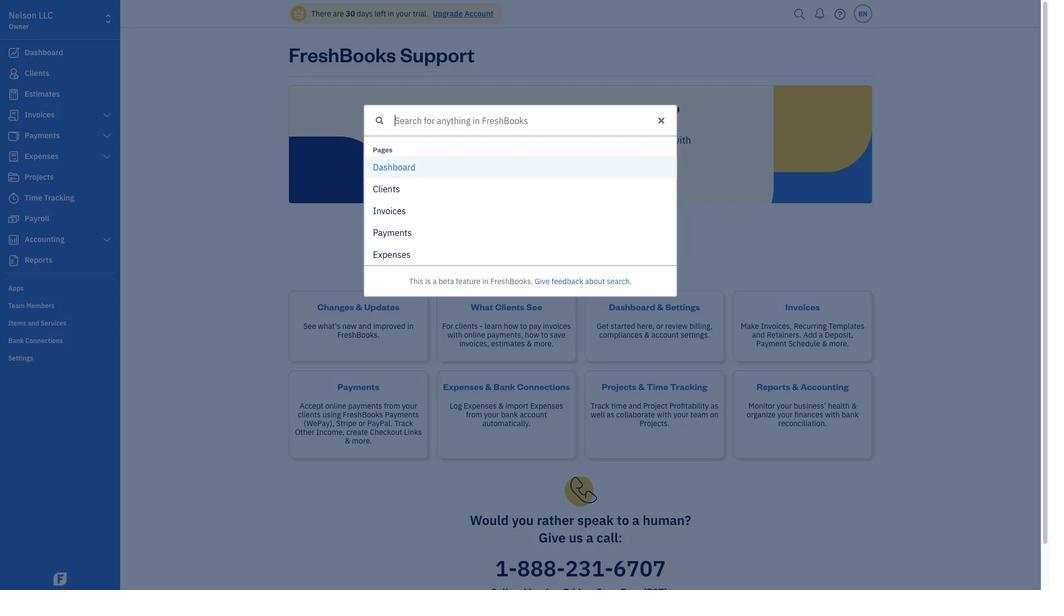 Task type: locate. For each thing, give the bounding box(es) containing it.
1 horizontal spatial clients
[[455, 321, 478, 331]]

0 vertical spatial chevron large down image
[[102, 111, 112, 120]]

1 vertical spatial ask
[[565, 173, 582, 186]]

more. down templates
[[829, 338, 849, 349]]

in right feature
[[482, 276, 489, 286]]

and inside "track time and project profitability as well as collaborate with your team on projects."
[[629, 401, 641, 411]]

0 horizontal spatial ask
[[470, 133, 486, 146]]

0 horizontal spatial how
[[504, 321, 518, 331]]

1 chevron large down image from the top
[[102, 132, 112, 140]]

go to help image
[[831, 6, 849, 22]]

1 horizontal spatial from
[[466, 410, 482, 420]]

1 vertical spatial freshbooks
[[343, 410, 383, 420]]

human?
[[643, 512, 691, 529]]

0 vertical spatial clients
[[455, 321, 478, 331]]

top
[[524, 270, 543, 285]]

1 vertical spatial give
[[539, 529, 566, 546]]

track
[[591, 401, 609, 411], [394, 418, 413, 428]]

dashboard
[[609, 301, 655, 312]]

0 vertical spatial payments
[[338, 380, 379, 392]]

online right for
[[464, 330, 485, 340]]

your left trial.
[[396, 8, 411, 19]]

1 vertical spatial account
[[520, 410, 547, 420]]

chevron large down image for payment image
[[102, 132, 112, 140]]

x
[[378, 249, 382, 260]]

more. down pay
[[534, 338, 554, 349]]

& left time
[[638, 380, 645, 392]]

from inside accept online payments from your clients using freshbooks payments (wepay), stripe or paypal. track other income, create checkout links & more.
[[384, 401, 400, 411]]

0 horizontal spatial account
[[520, 410, 547, 420]]

& left import
[[498, 401, 504, 411]]

payments up payments
[[338, 380, 379, 392]]

time
[[611, 401, 627, 411]]

in for left
[[388, 8, 394, 19]]

online up "stripe"
[[325, 401, 346, 411]]

0 vertical spatial o
[[398, 161, 403, 173]]

help centre link
[[543, 252, 609, 268]]

with left -
[[447, 330, 462, 340]]

1 vertical spatial o
[[386, 205, 390, 216]]

bank down accounting
[[842, 410, 859, 420]]

0 vertical spatial t
[[393, 183, 396, 195]]

1 horizontal spatial in
[[407, 321, 414, 331]]

freshbooks.
[[490, 276, 533, 286], [337, 330, 380, 340]]

and inside ask a question and receive an instant answer, with option to contact support
[[537, 133, 553, 146]]

feedback
[[552, 276, 583, 286]]

give down rather
[[539, 529, 566, 546]]

ask left us
[[565, 173, 582, 186]]

your left finances
[[777, 410, 793, 420]]

to down receive
[[555, 146, 564, 159]]

payments up links
[[385, 410, 419, 420]]

1 horizontal spatial support
[[601, 146, 637, 159]]

1 horizontal spatial more.
[[534, 338, 554, 349]]

see up pay
[[526, 301, 542, 312]]

n right p
[[392, 249, 397, 260]]

save
[[550, 330, 566, 340]]

& inside for clients - learn how to pay invoices with online payments, how to save invoices, estimates & more.
[[527, 338, 532, 349]]

1 horizontal spatial o
[[398, 161, 403, 173]]

a right add
[[819, 330, 823, 340]]

1 horizontal spatial payments
[[385, 410, 419, 420]]

this
[[409, 276, 423, 286]]

account inside log expenses & import expenses from your bank account automatically.
[[520, 410, 547, 420]]

how left save
[[525, 330, 539, 340]]

0 vertical spatial track
[[591, 401, 609, 411]]

0 horizontal spatial as
[[607, 410, 614, 420]]

0 horizontal spatial i
[[381, 183, 383, 195]]

expenses
[[443, 380, 483, 392], [464, 401, 497, 411], [530, 401, 563, 411]]

from up paypal.
[[384, 401, 400, 411]]

clients
[[495, 301, 524, 312]]

project image
[[7, 172, 20, 183]]

ask inside button
[[565, 173, 582, 186]]

0 horizontal spatial track
[[394, 418, 413, 428]]

& inside accept online payments from your clients using freshbooks payments (wepay), stripe or paypal. track other income, create checkout links & more.
[[345, 436, 350, 446]]

how can we help you?
[[481, 98, 680, 124]]

payments inside accept online payments from your clients using freshbooks payments (wepay), stripe or paypal. track other income, create checkout links & more.
[[385, 410, 419, 420]]

how up estimates
[[504, 321, 518, 331]]

e right y
[[395, 227, 400, 238]]

d a s h b o a r d
[[373, 161, 416, 173]]

and up option
[[537, 133, 553, 146]]

other
[[295, 427, 314, 437]]

1 vertical spatial support
[[601, 146, 637, 159]]

add
[[803, 330, 817, 340]]

as right team
[[711, 401, 718, 411]]

0 vertical spatial chevron large down image
[[102, 132, 112, 140]]

improved
[[373, 321, 406, 331]]

& inside get started here, or review billing, compliances & account settings.
[[644, 330, 650, 340]]

1-
[[495, 554, 517, 582]]

1 chevron large down image from the top
[[102, 111, 112, 120]]

0 horizontal spatial from
[[384, 401, 400, 411]]

0 horizontal spatial t
[[393, 183, 396, 195]]

1 bank from the left
[[501, 410, 518, 420]]

0 vertical spatial online
[[464, 330, 485, 340]]

in right improved
[[407, 321, 414, 331]]

a left d
[[403, 161, 407, 173]]

0 horizontal spatial clients
[[298, 410, 321, 420]]

& down "stripe"
[[345, 436, 350, 446]]

pay
[[529, 321, 541, 331]]

a left question
[[489, 133, 494, 146]]

log
[[450, 401, 462, 411]]

see
[[526, 301, 542, 312], [303, 321, 316, 331]]

0 vertical spatial freshbooks.
[[490, 276, 533, 286]]

online inside accept online payments from your clients using freshbooks payments (wepay), stripe or paypal. track other income, create checkout links & more.
[[325, 401, 346, 411]]

from right log at the left of the page
[[466, 410, 482, 420]]

0 vertical spatial or
[[611, 252, 623, 268]]

collaborate
[[616, 410, 655, 420]]

2 chevron large down image from the top
[[102, 152, 112, 161]]

o
[[398, 161, 403, 173], [386, 205, 390, 216]]

speak
[[577, 512, 614, 529]]

with for how can we help you?
[[672, 133, 691, 146]]

& inside log expenses & import expenses from your bank account automatically.
[[498, 401, 504, 411]]

1 vertical spatial track
[[394, 418, 413, 428]]

online
[[464, 330, 485, 340], [325, 401, 346, 411]]

more. down "stripe"
[[352, 436, 372, 446]]

you
[[512, 512, 534, 529]]

in right left
[[388, 8, 394, 19]]

in inside see what's new and improved in freshbooks.
[[407, 321, 414, 331]]

o left c in the top left of the page
[[386, 205, 390, 216]]

account left 'settings.'
[[651, 330, 679, 340]]

& left bank
[[485, 380, 492, 392]]

2 bank from the left
[[842, 410, 859, 420]]

1 vertical spatial freshbooks.
[[337, 330, 380, 340]]

(wepay),
[[304, 418, 334, 428]]

freshbooks. down changes & updates
[[337, 330, 380, 340]]

what
[[471, 301, 493, 312]]

30
[[346, 8, 355, 19]]

make invoices, recurring templates and retainers. add a deposit, payment schedule & more.
[[741, 321, 865, 349]]

1 horizontal spatial account
[[651, 330, 679, 340]]

to left save
[[541, 330, 548, 340]]

tracking
[[670, 380, 707, 392]]

track right paypal.
[[394, 418, 413, 428]]

1 horizontal spatial how
[[525, 330, 539, 340]]

expenses & bank connections
[[443, 380, 570, 392]]

chevron large down image
[[102, 111, 112, 120], [102, 235, 112, 244]]

0 horizontal spatial in
[[388, 8, 394, 19]]

t
[[393, 183, 396, 195], [405, 227, 408, 238]]

account for settings
[[651, 330, 679, 340]]

we
[[563, 98, 589, 124]]

& up new
[[356, 301, 362, 312]]

see left what's
[[303, 321, 316, 331]]

get started here, or review billing, compliances & account settings.
[[597, 321, 713, 340]]

give inside the would you rather speak to a human? give us a call:
[[539, 529, 566, 546]]

support down upgrade
[[400, 41, 475, 67]]

ask down how
[[470, 133, 486, 146]]

give for us
[[539, 529, 566, 546]]

rather
[[537, 512, 574, 529]]

learn
[[485, 321, 502, 331]]

s
[[383, 161, 388, 173], [396, 183, 400, 195], [402, 205, 406, 216], [408, 227, 412, 238], [397, 249, 402, 260], [406, 249, 411, 260]]

with inside monitor your business' health & organize your finances with bank reconciliation.
[[825, 410, 840, 420]]

0 horizontal spatial support
[[400, 41, 475, 67]]

0 horizontal spatial o
[[386, 205, 390, 216]]

0 horizontal spatial payments
[[338, 380, 379, 392]]

1 vertical spatial online
[[325, 401, 346, 411]]

e
[[383, 183, 388, 195], [397, 205, 402, 216], [395, 227, 400, 238], [388, 249, 392, 260], [402, 249, 406, 260]]

bank down expenses & bank connections
[[501, 410, 518, 420]]

& right started
[[644, 330, 650, 340]]

0 horizontal spatial freshbooks.
[[337, 330, 380, 340]]

settings image
[[8, 353, 117, 362]]

stripe
[[336, 418, 357, 428]]

0 horizontal spatial bank
[[501, 410, 518, 420]]

1 horizontal spatial freshbooks.
[[490, 276, 533, 286]]

6707
[[613, 554, 666, 582]]

a inside ask a question and receive an instant answer, with option to contact support
[[489, 133, 494, 146]]

o left r
[[398, 161, 403, 173]]

profitability
[[669, 401, 709, 411]]

i right c
[[381, 183, 383, 195]]

as right well
[[607, 410, 614, 420]]

0 horizontal spatial online
[[325, 401, 346, 411]]

account down connections at the bottom of the page
[[520, 410, 547, 420]]

or right 'here,'
[[656, 321, 663, 331]]

support down instant at the right of the page
[[601, 146, 637, 159]]

c l i e n t s
[[373, 183, 400, 195]]

t right m
[[405, 227, 408, 238]]

1 vertical spatial payments
[[385, 410, 419, 420]]

1 horizontal spatial track
[[591, 401, 609, 411]]

more. inside make invoices, recurring templates and retainers. add a deposit, payment schedule & more.
[[829, 338, 849, 349]]

expense image
[[7, 151, 20, 162]]

& inside make invoices, recurring templates and retainers. add a deposit, payment schedule & more.
[[822, 338, 827, 349]]

trial.
[[413, 8, 429, 19]]

visit
[[496, 252, 520, 268]]

with right "answer,"
[[672, 133, 691, 146]]

and right new
[[358, 321, 371, 331]]

1 horizontal spatial i
[[390, 205, 393, 216]]

invoices,
[[761, 321, 792, 331]]

see inside see what's new and improved in freshbooks.
[[303, 321, 316, 331]]

visit our help centre or browse top categories below
[[496, 252, 665, 285]]

ask inside ask a question and receive an instant answer, with option to contact support
[[470, 133, 486, 146]]

chevron large down image
[[102, 132, 112, 140], [102, 152, 112, 161]]

in
[[388, 8, 394, 19], [482, 276, 489, 286], [407, 321, 414, 331]]

your left team
[[673, 410, 689, 420]]

clients up other at bottom left
[[298, 410, 321, 420]]

invoices,
[[459, 338, 489, 349]]

payments
[[338, 380, 379, 392], [385, 410, 419, 420]]

or
[[611, 252, 623, 268], [656, 321, 663, 331], [358, 418, 366, 428]]

with inside ask a question and receive an instant answer, with option to contact support
[[672, 133, 691, 146]]

answer,
[[636, 133, 670, 146]]

changes & updates
[[317, 301, 399, 312]]

1 vertical spatial see
[[303, 321, 316, 331]]

0 vertical spatial see
[[526, 301, 542, 312]]

as
[[711, 401, 718, 411], [607, 410, 614, 420]]

track left time on the bottom right of the page
[[591, 401, 609, 411]]

1 vertical spatial or
[[656, 321, 663, 331]]

report image
[[7, 255, 20, 266]]

2 horizontal spatial in
[[482, 276, 489, 286]]

0 vertical spatial give
[[535, 276, 550, 286]]

templates
[[829, 321, 865, 331]]

nelson llc owner
[[9, 10, 53, 31]]

i right "v"
[[390, 205, 393, 216]]

retainers.
[[767, 330, 802, 340]]

1 vertical spatial in
[[482, 276, 489, 286]]

your down reports
[[777, 401, 792, 411]]

would you rather speak to a human? give us a call:
[[470, 512, 691, 546]]

& down pay
[[527, 338, 532, 349]]

& right add
[[822, 338, 827, 349]]

and inside see what's new and improved in freshbooks.
[[358, 321, 371, 331]]

for clients - learn how to pay invoices with online payments, how to save invoices, estimates & more.
[[442, 321, 571, 349]]

2 horizontal spatial or
[[656, 321, 663, 331]]

estimate image
[[7, 89, 20, 100]]

and left retainers. in the bottom of the page
[[752, 330, 765, 340]]

or up below
[[611, 252, 623, 268]]

account inside get started here, or review billing, compliances & account settings.
[[651, 330, 679, 340]]

give down our
[[535, 276, 550, 286]]

timer image
[[7, 193, 20, 204]]

monitor
[[748, 401, 775, 411]]

1 horizontal spatial ask
[[565, 173, 582, 186]]

your inside log expenses & import expenses from your bank account automatically.
[[484, 410, 499, 420]]

& right health at the bottom right of page
[[852, 401, 857, 411]]

i
[[373, 205, 376, 216]]

upgrade account link
[[430, 8, 494, 19]]

beta
[[439, 276, 454, 286]]

log expenses & import expenses from your bank account automatically.
[[450, 401, 563, 428]]

2 horizontal spatial more.
[[829, 338, 849, 349]]

with
[[672, 133, 691, 146], [447, 330, 462, 340], [657, 410, 672, 420], [825, 410, 840, 420]]

2 vertical spatial in
[[407, 321, 414, 331]]

2 chevron large down image from the top
[[102, 235, 112, 244]]

a left human? at bottom
[[632, 512, 640, 529]]

bank inside log expenses & import expenses from your bank account automatically.
[[501, 410, 518, 420]]

1 horizontal spatial or
[[611, 252, 623, 268]]

track time and project profitability as well as collaborate with your team on projects.
[[591, 401, 718, 428]]

freshbooks up create
[[343, 410, 383, 420]]

a right is
[[433, 276, 437, 286]]

chevron large down image for invoice image
[[102, 111, 112, 120]]

1 horizontal spatial t
[[405, 227, 408, 238]]

0 vertical spatial support
[[400, 41, 475, 67]]

h
[[388, 161, 393, 173]]

freshbooks down are
[[289, 41, 396, 67]]

freshbooks. down visit at the top of the page
[[490, 276, 533, 286]]

or right "stripe"
[[358, 418, 366, 428]]

or inside accept online payments from your clients using freshbooks payments (wepay), stripe or paypal. track other income, create checkout links & more.
[[358, 418, 366, 428]]

0 horizontal spatial more.
[[352, 436, 372, 446]]

1 vertical spatial t
[[405, 227, 408, 238]]

1 horizontal spatial bank
[[842, 410, 859, 420]]

ask us
[[565, 173, 596, 186]]

bank
[[493, 380, 515, 392]]

1 horizontal spatial see
[[526, 301, 542, 312]]

Search for anything in FreshBooks text field
[[364, 105, 650, 136]]

1 horizontal spatial online
[[464, 330, 485, 340]]

0 vertical spatial ask
[[470, 133, 486, 146]]

p
[[373, 227, 378, 238]]

c
[[373, 183, 378, 195]]

1 vertical spatial clients
[[298, 410, 321, 420]]

clients
[[455, 321, 478, 331], [298, 410, 321, 420]]

0 horizontal spatial see
[[303, 321, 316, 331]]

with right the collaborate
[[657, 410, 672, 420]]

0 horizontal spatial or
[[358, 418, 366, 428]]

with right finances
[[825, 410, 840, 420]]

with inside for clients - learn how to pay invoices with online payments, how to save invoices, estimates & more.
[[447, 330, 462, 340]]

clients left -
[[455, 321, 478, 331]]

0 vertical spatial account
[[651, 330, 679, 340]]

0 vertical spatial in
[[388, 8, 394, 19]]

your
[[396, 8, 411, 19], [402, 401, 417, 411], [777, 401, 792, 411], [484, 410, 499, 420], [673, 410, 689, 420], [777, 410, 793, 420]]

and right time on the bottom right of the page
[[629, 401, 641, 411]]

1 vertical spatial chevron large down image
[[102, 152, 112, 161]]

help
[[593, 98, 632, 124]]

dashboard image
[[7, 48, 20, 58]]

n left c in the top left of the page
[[376, 205, 381, 216]]

to up call:
[[617, 512, 629, 529]]

your up links
[[402, 401, 417, 411]]

ask
[[470, 133, 486, 146], [565, 173, 582, 186]]

2 vertical spatial or
[[358, 418, 366, 428]]

your left import
[[484, 410, 499, 420]]

freshbooks. inside see what's new and improved in freshbooks.
[[337, 330, 380, 340]]

t right l
[[393, 183, 396, 195]]

bank inside monitor your business' health & organize your finances with bank reconciliation.
[[842, 410, 859, 420]]

1 vertical spatial chevron large down image
[[102, 235, 112, 244]]

or inside get started here, or review billing, compliances & account settings.
[[656, 321, 663, 331]]

billing,
[[690, 321, 713, 331]]



Task type: vqa. For each thing, say whether or not it's contained in the screenshot.


Task type: describe. For each thing, give the bounding box(es) containing it.
ask a question and receive an instant answer, with option to contact support
[[470, 133, 691, 159]]

upgrade
[[433, 8, 463, 19]]

d
[[373, 161, 379, 173]]

call:
[[597, 529, 622, 546]]

e x p e n s e s
[[373, 249, 411, 260]]

items and services image
[[8, 318, 117, 327]]

chevron large down image for expense image
[[102, 152, 112, 161]]

from inside log expenses & import expenses from your bank account automatically.
[[466, 410, 482, 420]]

settings.
[[681, 330, 710, 340]]

client image
[[7, 68, 20, 79]]

days
[[357, 8, 373, 19]]

e right "v"
[[397, 205, 402, 216]]

money image
[[7, 214, 20, 225]]

clients inside for clients - learn how to pay invoices with online payments, how to save invoices, estimates & more.
[[455, 321, 478, 331]]

reconciliation.
[[778, 418, 827, 428]]

accept online payments from your clients using freshbooks payments (wepay), stripe or paypal. track other income, create checkout links & more.
[[295, 401, 422, 446]]

there
[[311, 8, 331, 19]]

would
[[470, 512, 509, 529]]

v
[[381, 205, 386, 216]]

expenses up log at the left of the page
[[443, 380, 483, 392]]

invoice image
[[7, 110, 20, 121]]

freshbooks. for improved
[[337, 330, 380, 340]]

changes
[[317, 301, 354, 312]]

estimates
[[491, 338, 525, 349]]

get
[[597, 321, 609, 331]]

monitor your business' health & organize your finances with bank reconciliation.
[[747, 401, 859, 428]]

well
[[591, 410, 605, 420]]

i n v o i c e s
[[373, 205, 406, 216]]

payments
[[348, 401, 382, 411]]

n right m
[[400, 227, 405, 238]]

started
[[611, 321, 635, 331]]

and inside make invoices, recurring templates and retainers. add a deposit, payment schedule & more.
[[752, 330, 765, 340]]

payment image
[[7, 131, 20, 142]]

y
[[383, 227, 387, 238]]

freshbooks. for feature
[[490, 276, 533, 286]]

account
[[464, 8, 494, 19]]

schedule
[[788, 338, 820, 349]]

r
[[407, 161, 410, 173]]

invoices
[[785, 301, 820, 312]]

nelson
[[9, 10, 37, 21]]

e right p
[[402, 249, 406, 260]]

a left m
[[378, 227, 383, 238]]

clients inside accept online payments from your clients using freshbooks payments (wepay), stripe or paypal. track other income, create checkout links & more.
[[298, 410, 321, 420]]

invoices
[[543, 321, 571, 331]]

e right l
[[383, 183, 388, 195]]

e right x
[[388, 249, 392, 260]]

question
[[496, 133, 535, 146]]

1-888-231-6707
[[495, 554, 666, 582]]

this is a beta feature in freshbooks. give feedback about search.
[[409, 276, 632, 286]]

can
[[526, 98, 559, 124]]

new
[[342, 321, 357, 331]]

with for reports & accounting
[[825, 410, 840, 420]]

0 vertical spatial i
[[381, 183, 383, 195]]

organize
[[747, 410, 776, 420]]

to left pay
[[520, 321, 527, 331]]

compliances
[[599, 330, 643, 340]]

track inside accept online payments from your clients using freshbooks payments (wepay), stripe or paypal. track other income, create checkout links & more.
[[394, 418, 413, 428]]

crown image
[[293, 8, 305, 19]]

with for what clients see
[[447, 330, 462, 340]]

browse
[[625, 252, 665, 268]]

projects & time tracking
[[602, 380, 707, 392]]

in for feature
[[482, 276, 489, 286]]

search image
[[791, 6, 808, 22]]

your inside "track time and project profitability as well as collaborate with your team on projects."
[[673, 410, 689, 420]]

paypal.
[[367, 418, 393, 428]]

health
[[828, 401, 850, 411]]

expenses down connections at the bottom of the page
[[530, 401, 563, 411]]

instant
[[603, 133, 634, 146]]

a inside make invoices, recurring templates and retainers. add a deposit, payment schedule & more.
[[819, 330, 823, 340]]

chevron large down image for chart image
[[102, 235, 112, 244]]

us
[[584, 173, 596, 186]]

dashboard & settings
[[609, 301, 700, 312]]

time
[[647, 380, 668, 392]]

more. inside for clients - learn how to pay invoices with online payments, how to save invoices, estimates & more.
[[534, 338, 554, 349]]

deposit,
[[825, 330, 853, 340]]

our
[[523, 252, 541, 268]]

is
[[425, 276, 431, 286]]

-
[[480, 321, 483, 331]]

connections
[[517, 380, 570, 392]]

here,
[[637, 321, 654, 331]]

& left settings
[[657, 301, 664, 312]]

to inside ask a question and receive an instant answer, with option to contact support
[[555, 146, 564, 159]]

track inside "track time and project profitability as well as collaborate with your team on projects."
[[591, 401, 609, 411]]

reports & accounting
[[757, 380, 849, 392]]

freshbooks image
[[51, 573, 69, 586]]

support inside ask a question and receive an instant answer, with option to contact support
[[601, 146, 637, 159]]

online inside for clients - learn how to pay invoices with online payments, how to save invoices, estimates & more.
[[464, 330, 485, 340]]

business'
[[794, 401, 826, 411]]

finances
[[794, 410, 823, 420]]

import
[[506, 401, 528, 411]]

or inside visit our help centre or browse top categories below
[[611, 252, 623, 268]]

us
[[569, 529, 583, 546]]

account for bank
[[520, 410, 547, 420]]

pages
[[373, 145, 392, 154]]

bank connections image
[[8, 335, 117, 344]]

give for feedback
[[535, 276, 550, 286]]

make
[[741, 321, 759, 331]]

there are 30 days left in your trial. upgrade account
[[311, 8, 494, 19]]

review
[[665, 321, 688, 331]]

project
[[643, 401, 668, 411]]

apps image
[[8, 283, 117, 292]]

categories
[[545, 270, 602, 285]]

1 vertical spatial i
[[390, 205, 393, 216]]

l
[[378, 183, 381, 195]]

& right reports
[[792, 380, 799, 392]]

using
[[323, 410, 341, 420]]

1 horizontal spatial as
[[711, 401, 718, 411]]

n right l
[[388, 183, 393, 195]]

feature
[[456, 276, 481, 286]]

a left h
[[379, 161, 383, 173]]

automatically.
[[482, 418, 531, 428]]

more. inside accept online payments from your clients using freshbooks payments (wepay), stripe or paypal. track other income, create checkout links & more.
[[352, 436, 372, 446]]

main element
[[0, 0, 148, 590]]

on
[[710, 410, 718, 420]]

& inside monitor your business' health & organize your finances with bank reconciliation.
[[852, 401, 857, 411]]

expenses right log at the left of the page
[[464, 401, 497, 411]]

reports
[[757, 380, 790, 392]]

b
[[393, 161, 398, 173]]

ask for ask a question and receive an instant answer, with option to contact support
[[470, 133, 486, 146]]

payments,
[[487, 330, 523, 340]]

a right us
[[586, 529, 593, 546]]

ask us button
[[555, 168, 606, 190]]

projects
[[602, 380, 637, 392]]

freshbooks inside accept online payments from your clients using freshbooks payments (wepay), stripe or paypal. track other income, create checkout links & more.
[[343, 410, 383, 420]]

ask for ask us
[[565, 173, 582, 186]]

see what's new and improved in freshbooks.
[[303, 321, 414, 340]]

what's
[[318, 321, 341, 331]]

give feedback about search. link
[[535, 276, 632, 286]]

chart image
[[7, 234, 20, 245]]

to inside the would you rather speak to a human? give us a call:
[[617, 512, 629, 529]]

team members image
[[8, 301, 117, 309]]

accept
[[300, 401, 323, 411]]

income,
[[316, 427, 345, 437]]

llc
[[39, 10, 53, 21]]

your inside accept online payments from your clients using freshbooks payments (wepay), stripe or paypal. track other income, create checkout links & more.
[[402, 401, 417, 411]]

about
[[585, 276, 605, 286]]

0 vertical spatial freshbooks
[[289, 41, 396, 67]]

in for improved
[[407, 321, 414, 331]]

links
[[404, 427, 422, 437]]

with inside "track time and project profitability as well as collaborate with your team on projects."
[[657, 410, 672, 420]]



